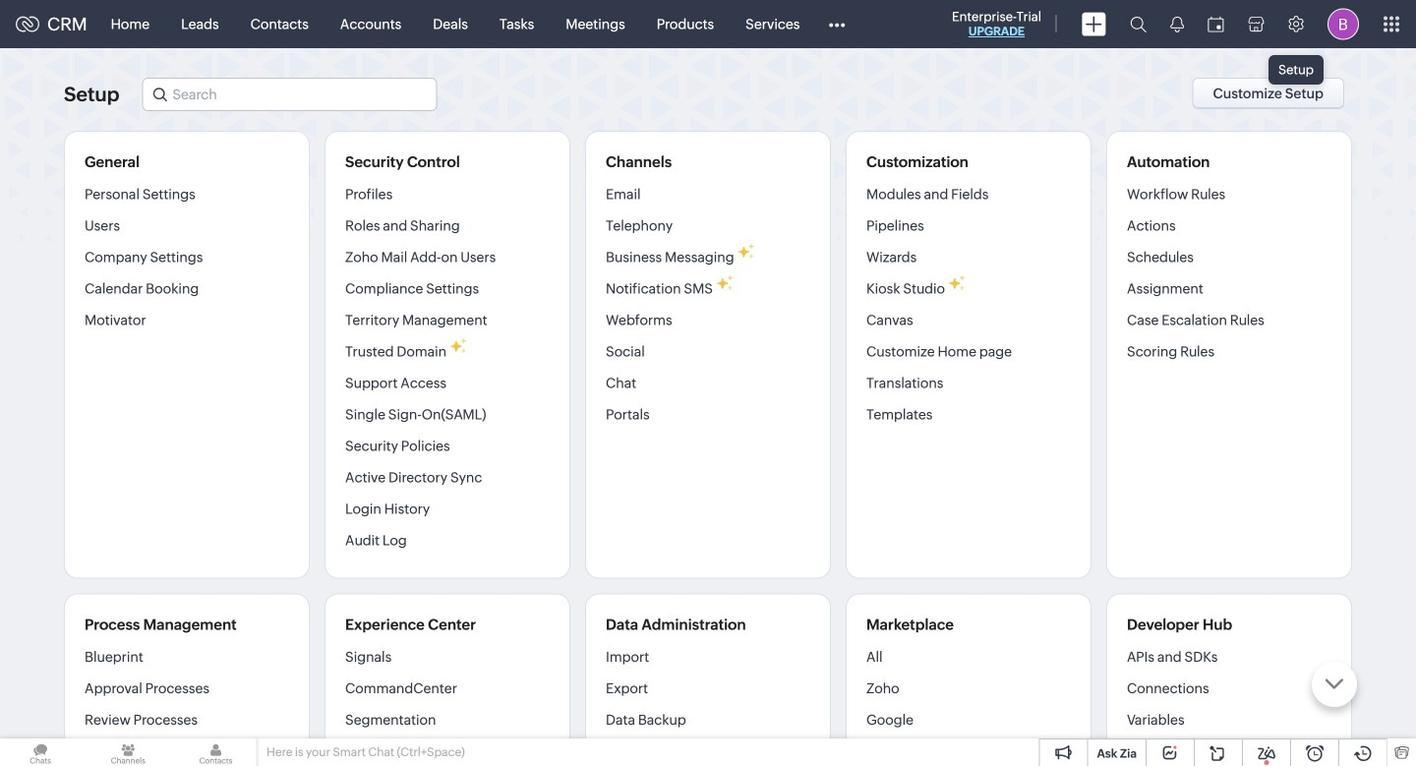 Task type: locate. For each thing, give the bounding box(es) containing it.
Search text field
[[143, 79, 436, 110]]

chats image
[[0, 739, 81, 766]]

None field
[[142, 78, 437, 111]]

create menu element
[[1070, 0, 1118, 48]]

profile image
[[1328, 8, 1359, 40]]

signals image
[[1170, 16, 1184, 32]]

create menu image
[[1082, 12, 1106, 36]]

search element
[[1118, 0, 1159, 48]]

Other Modules field
[[816, 8, 858, 40]]



Task type: vqa. For each thing, say whether or not it's contained in the screenshot.
'Nov'
no



Task type: describe. For each thing, give the bounding box(es) containing it.
logo image
[[16, 16, 39, 32]]

contacts image
[[175, 739, 256, 766]]

signals element
[[1159, 0, 1196, 48]]

channels image
[[88, 739, 169, 766]]

calendar image
[[1208, 16, 1225, 32]]

profile element
[[1316, 0, 1371, 48]]

search image
[[1130, 16, 1147, 32]]



